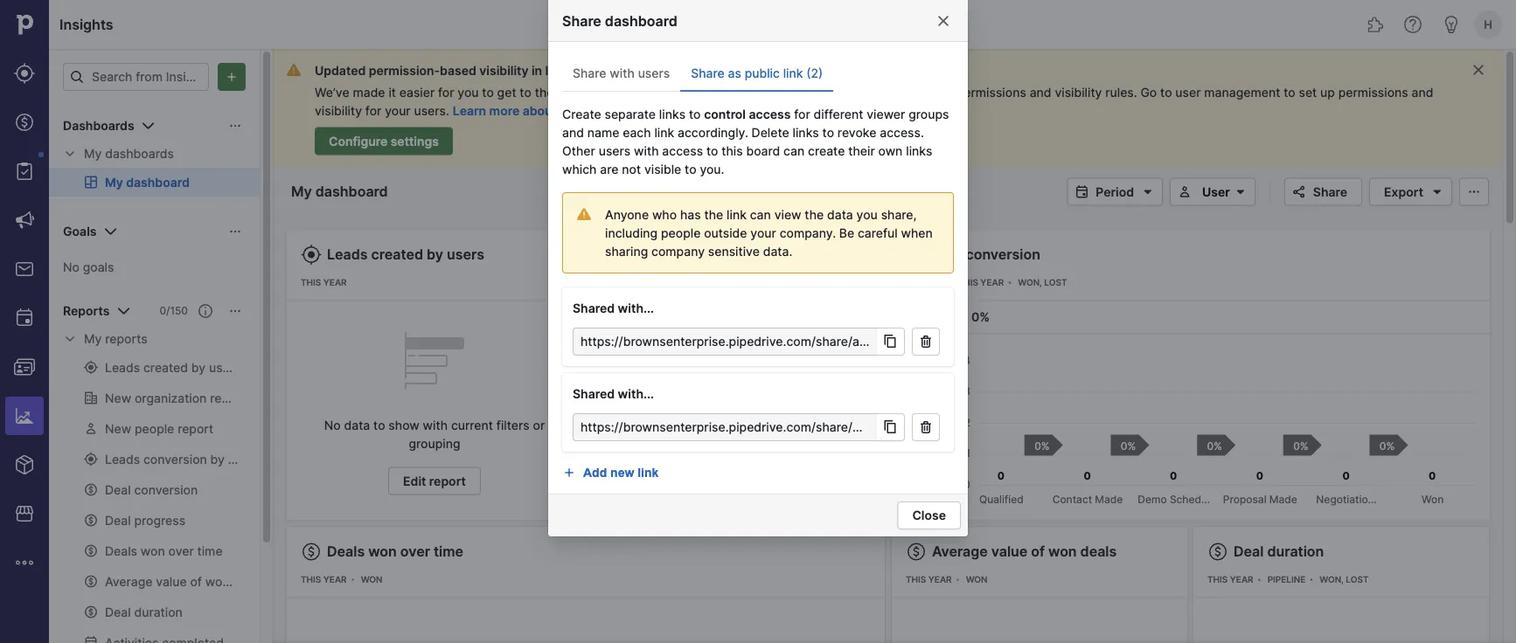Task type: vqa. For each thing, say whether or not it's contained in the screenshot.
the middle automations
no



Task type: describe. For each thing, give the bounding box(es) containing it.
updated permission-based visibility in insights
[[315, 63, 592, 78]]

2 horizontal spatial permissions
[[1338, 85, 1408, 100]]

0 horizontal spatial pipeline
[[906, 278, 944, 288]]

sales inbox image
[[14, 259, 35, 280]]

by for created
[[427, 246, 443, 263]]

made
[[353, 85, 385, 100]]

by for conversion
[[752, 246, 769, 263]]

Search from Insights text field
[[63, 63, 209, 91]]

0 horizontal spatial for
[[365, 104, 382, 118]]

view
[[774, 207, 801, 222]]

color active image
[[562, 466, 576, 480]]

this
[[722, 143, 743, 158]]

(2)
[[806, 66, 823, 81]]

1 vertical spatial access
[[749, 107, 791, 122]]

1 won from the left
[[368, 543, 397, 560]]

0 vertical spatial reports
[[63, 304, 110, 319]]

accordingly.
[[678, 125, 748, 140]]

period button
[[1067, 178, 1163, 206]]

insights down relevant
[[560, 104, 607, 118]]

1 vertical spatial reports
[[105, 332, 147, 347]]

link inside anyone who has the link can view the data you share, including people outside your company. be careful when sharing company sensitive data.
[[727, 207, 747, 222]]

link inside button
[[638, 466, 659, 480]]

or for leads created by users
[[533, 418, 545, 433]]

2 with... from the top
[[618, 387, 654, 402]]

2 vertical spatial users
[[447, 246, 484, 263]]

your
[[640, 85, 667, 100]]

1 vertical spatial color warning image
[[577, 207, 591, 221]]

insights up relevant
[[545, 63, 592, 78]]

grouping for created
[[409, 437, 460, 452]]

won for average
[[966, 575, 988, 585]]

deal duration link
[[1234, 543, 1324, 560]]

in
[[532, 63, 542, 78]]

add
[[583, 466, 607, 480]]

and up accordingly.
[[685, 104, 708, 118]]

match
[[830, 85, 866, 100]]

leads created by users
[[327, 246, 484, 263]]

1 horizontal spatial permissions
[[956, 85, 1026, 100]]

leads conversion by sources link
[[630, 246, 826, 263]]

share for share with users
[[573, 66, 606, 81]]

my for my reports
[[84, 332, 102, 347]]

set
[[1299, 85, 1317, 100]]

relevant
[[557, 85, 604, 100]]

permission-
[[369, 63, 440, 78]]

leads for leads conversion by sources
[[630, 246, 670, 263]]

as
[[728, 66, 741, 81]]

visibility down we've
[[315, 104, 362, 118]]

0 vertical spatial color warning image
[[287, 63, 301, 77]]

learn more about insights permissions and visibility
[[453, 104, 760, 118]]

win
[[906, 310, 929, 325]]

management
[[1204, 85, 1280, 100]]

1 shared with... from the top
[[573, 301, 654, 316]]

when
[[901, 226, 933, 240]]

leads conversion by sources
[[630, 246, 826, 263]]

quick add image
[[936, 14, 957, 35]]

average
[[932, 543, 988, 560]]

different
[[814, 107, 863, 122]]

current for users
[[451, 418, 493, 433]]

leads image
[[14, 63, 35, 84]]

this year down deals
[[301, 575, 347, 585]]

board
[[746, 143, 780, 158]]

learn more about insights permissions and visibility link
[[453, 101, 774, 118]]

filters for sources
[[799, 418, 832, 433]]

edit report button
[[388, 467, 481, 495]]

and down quick help image
[[1412, 85, 1434, 100]]

time
[[434, 543, 463, 560]]

h button
[[1471, 7, 1506, 42]]

create separate links to control access
[[562, 107, 791, 122]]

this year down sharing in the left top of the page
[[603, 278, 649, 288]]

2 shared with... from the top
[[573, 387, 654, 402]]

deal for deal duration
[[1234, 543, 1264, 560]]

add new link button
[[562, 466, 659, 480]]

is
[[959, 310, 968, 325]]

users.
[[414, 104, 449, 118]]

year down average
[[928, 575, 952, 585]]

no data to show with current filters or grouping for conversion
[[627, 418, 847, 452]]

data. inside we've made it easier for you to get to the relevant data. your access to insights data will match your pipedrive permissions and visibility rules. go to user management to set up permissions and visibility for your users.
[[607, 85, 637, 100]]

0/150
[[159, 305, 188, 317]]

deals won over time link
[[327, 543, 463, 560]]

goals inside button
[[63, 224, 97, 239]]

goals button
[[49, 218, 260, 246]]

separate
[[605, 107, 656, 122]]

has
[[680, 207, 701, 222]]

not
[[622, 162, 641, 177]]

of
[[1031, 543, 1045, 560]]

sources
[[772, 246, 826, 263]]

conversion for leads
[[674, 246, 749, 263]]

their
[[848, 143, 875, 158]]

user
[[1175, 85, 1201, 100]]

period
[[1096, 184, 1134, 199]]

data inside we've made it easier for you to get to the relevant data. your access to insights data will match your pipedrive permissions and visibility rules. go to user management to set up permissions and visibility for your users.
[[778, 85, 804, 100]]

edit
[[403, 474, 426, 489]]

anyone
[[605, 207, 649, 222]]

export
[[1384, 184, 1423, 199]]

close button
[[897, 502, 961, 530]]

other
[[562, 143, 595, 158]]

this year down leads created by users link
[[301, 278, 347, 288]]

created
[[371, 246, 423, 263]]

add new link
[[583, 466, 659, 480]]

insights right home icon
[[59, 16, 113, 33]]

user button
[[1170, 178, 1255, 206]]

careful
[[858, 226, 898, 240]]

updated
[[315, 63, 366, 78]]

export button
[[1369, 178, 1452, 206]]

close
[[912, 508, 946, 523]]

1 shared from the top
[[573, 301, 615, 316]]

the inside we've made it easier for you to get to the relevant data. your access to insights data will match your pipedrive permissions and visibility rules. go to user management to set up permissions and visibility for your users.
[[535, 85, 554, 100]]

won, lost for deal duration
[[1320, 575, 1369, 585]]

no data to show with current filters or grouping for created
[[324, 418, 545, 452]]

share button
[[1284, 178, 1362, 206]]

color undefined image
[[14, 161, 35, 182]]

deal conversion link
[[932, 246, 1040, 263]]

my for my dashboards
[[84, 146, 102, 161]]

average value of won deals link
[[932, 543, 1117, 560]]

for inside for different viewer groups and name each link accordingly. delete links to revoke access. other users with access to this board can create their own links which are not visible to you.
[[794, 107, 810, 122]]

year down sharing in the left top of the page
[[626, 278, 649, 288]]

1 vertical spatial goals
[[83, 260, 114, 275]]

sales assistant image
[[1441, 14, 1462, 35]]

color primary image inside period button
[[1138, 185, 1159, 199]]

report
[[429, 474, 466, 489]]

products image
[[14, 455, 35, 476]]

0 vertical spatial links
[[659, 107, 686, 122]]

share,
[[881, 207, 917, 222]]

configure settings
[[329, 134, 439, 149]]

and inside for different viewer groups and name each link accordingly. delete links to revoke access. other users with access to this board can create their own links which are not visible to you.
[[562, 125, 584, 140]]

can inside for different viewer groups and name each link accordingly. delete links to revoke access. other users with access to this board can create their own links which are not visible to you.
[[784, 143, 805, 158]]

you.
[[700, 162, 724, 177]]

rate
[[932, 310, 955, 325]]

for different viewer groups and name each link accordingly. delete links to revoke access. other users with access to this board can create their own links which are not visible to you.
[[562, 107, 949, 177]]

go
[[1141, 85, 1157, 100]]

duration
[[1267, 543, 1324, 560]]

it
[[389, 85, 396, 100]]

sensitive
[[708, 244, 760, 259]]

color primary inverted image
[[221, 70, 242, 84]]

2 color secondary image from the left
[[1230, 185, 1251, 199]]

deal for deal conversion
[[932, 246, 962, 263]]

conversion for deal
[[966, 246, 1040, 263]]

average value of won deals
[[932, 543, 1117, 560]]

settings
[[391, 134, 439, 149]]

insights image
[[14, 406, 35, 427]]

groups
[[909, 107, 949, 122]]

this year down 'deal conversion' at the top of the page
[[958, 278, 1004, 288]]

color primary image inside period button
[[1071, 185, 1092, 199]]

0 horizontal spatial your
[[385, 104, 411, 118]]

which
[[562, 162, 597, 177]]



Task type: locate. For each thing, give the bounding box(es) containing it.
0 horizontal spatial by
[[427, 246, 443, 263]]

no for leads created by users
[[324, 418, 341, 433]]

lost for deal duration
[[1346, 575, 1369, 585]]

1 color secondary image from the top
[[63, 147, 77, 161]]

public
[[745, 66, 780, 81]]

1 vertical spatial links
[[793, 125, 819, 140]]

who
[[652, 207, 677, 222]]

region
[[906, 346, 1476, 507]]

1 or from the left
[[533, 418, 545, 433]]

1 horizontal spatial filters
[[799, 418, 832, 433]]

0 horizontal spatial won
[[361, 575, 383, 585]]

year down deals
[[323, 575, 347, 585]]

0 vertical spatial lost
[[1044, 278, 1067, 288]]

more image
[[14, 553, 35, 574]]

my dashboards
[[84, 146, 174, 161]]

value
[[991, 543, 1028, 560]]

with inside for different viewer groups and name each link accordingly. delete links to revoke access. other users with access to this board can create their own links which are not visible to you.
[[634, 143, 659, 158]]

dashboards button
[[49, 112, 260, 140]]

0 horizontal spatial data.
[[607, 85, 637, 100]]

color primary image inside export button
[[1427, 185, 1448, 199]]

0 vertical spatial with...
[[618, 301, 654, 316]]

Search Pipedrive field
[[601, 7, 915, 42]]

grouping for conversion
[[711, 437, 763, 452]]

data. down company.
[[763, 244, 792, 259]]

leads created by users link
[[327, 246, 484, 263]]

link inside for different viewer groups and name each link accordingly. delete links to revoke access. other users with access to this board can create their own links which are not visible to you.
[[654, 125, 674, 140]]

2 horizontal spatial links
[[906, 143, 932, 158]]

leads left created
[[327, 246, 368, 263]]

menu item
[[0, 392, 49, 441]]

you inside we've made it easier for you to get to the relevant data. your access to insights data will match your pipedrive permissions and visibility rules. go to user management to set up permissions and visibility for your users.
[[458, 85, 479, 100]]

color warning image left updated
[[287, 63, 301, 77]]

won left over at the left of the page
[[368, 543, 397, 560]]

menu
[[0, 0, 49, 644]]

easier
[[399, 85, 435, 100]]

or
[[533, 418, 545, 433], [835, 418, 847, 433]]

dashboards up my dashboards
[[63, 118, 134, 133]]

and up other
[[562, 125, 584, 140]]

2 won from the left
[[966, 575, 988, 585]]

get
[[497, 85, 516, 100]]

0 vertical spatial access
[[670, 85, 711, 100]]

visible
[[644, 162, 681, 177]]

won, for deal conversion
[[1018, 278, 1042, 288]]

user
[[1202, 184, 1230, 199]]

1 horizontal spatial no
[[324, 418, 341, 433]]

won, lost down 'deal conversion' at the top of the page
[[1018, 278, 1067, 288]]

2 shared from the top
[[573, 387, 615, 402]]

1 no data to show with current filters or grouping from the left
[[324, 418, 545, 452]]

color link image
[[760, 101, 774, 115]]

1 horizontal spatial won
[[1048, 543, 1077, 560]]

share inside share button
[[1313, 184, 1347, 199]]

share left export
[[1313, 184, 1347, 199]]

link right new
[[638, 466, 659, 480]]

conversion down the outside
[[674, 246, 749, 263]]

2 show from the left
[[691, 418, 722, 433]]

2 horizontal spatial users
[[638, 66, 670, 81]]

lost for deal conversion
[[1044, 278, 1067, 288]]

access up create separate links to control access
[[670, 85, 711, 100]]

color warning image
[[287, 63, 301, 77], [577, 207, 591, 221]]

deals
[[1080, 543, 1117, 560]]

1 horizontal spatial leads
[[630, 246, 670, 263]]

shared with... down sharing in the left top of the page
[[573, 301, 654, 316]]

1 conversion from the left
[[674, 246, 749, 263]]

your down it
[[385, 104, 411, 118]]

shared down sharing in the left top of the page
[[573, 301, 615, 316]]

won
[[368, 543, 397, 560], [1048, 543, 1077, 560]]

outside
[[704, 226, 747, 240]]

0 vertical spatial goals
[[63, 224, 97, 239]]

0 horizontal spatial show
[[389, 418, 419, 433]]

new
[[610, 466, 634, 480]]

0 vertical spatial color secondary image
[[63, 147, 77, 161]]

about
[[523, 104, 557, 118]]

we've
[[315, 85, 349, 100]]

link left (2)
[[783, 66, 803, 81]]

deal
[[932, 246, 962, 263], [1234, 543, 1264, 560]]

1 horizontal spatial for
[[438, 85, 454, 100]]

share up relevant
[[573, 66, 606, 81]]

color primary image
[[936, 14, 950, 28], [138, 115, 159, 136], [228, 119, 242, 133], [1138, 185, 1159, 199], [1464, 185, 1485, 199], [301, 244, 322, 265], [113, 301, 134, 322], [915, 421, 936, 435], [301, 542, 322, 563], [1208, 542, 1228, 563]]

1 horizontal spatial current
[[754, 418, 796, 433]]

1 horizontal spatial grouping
[[711, 437, 763, 452]]

deals
[[327, 543, 365, 560]]

1 vertical spatial won,
[[1320, 575, 1344, 585]]

color primary image inside share button
[[1289, 185, 1310, 199]]

1 vertical spatial deal
[[1234, 543, 1264, 560]]

marketplace image
[[14, 504, 35, 525]]

delete
[[752, 125, 789, 140]]

0 vertical spatial shared with...
[[573, 301, 654, 316]]

1 horizontal spatial users
[[599, 143, 631, 158]]

share left as
[[691, 66, 725, 81]]

1 vertical spatial shared with...
[[573, 387, 654, 402]]

0 vertical spatial won,
[[1018, 278, 1042, 288]]

deals image
[[14, 112, 35, 133]]

0 vertical spatial pipeline
[[906, 278, 944, 288]]

2 vertical spatial links
[[906, 143, 932, 158]]

0 horizontal spatial can
[[750, 207, 771, 222]]

0 horizontal spatial you
[[458, 85, 479, 100]]

your up viewer
[[869, 85, 895, 100]]

or for leads conversion by sources
[[835, 418, 847, 433]]

1 horizontal spatial won
[[966, 575, 988, 585]]

link down create separate links to control access
[[654, 125, 674, 140]]

0 horizontal spatial users
[[447, 246, 484, 263]]

1 horizontal spatial won, lost
[[1320, 575, 1369, 585]]

2 filters from the left
[[799, 418, 832, 433]]

permissions down "your"
[[610, 104, 682, 118]]

1 horizontal spatial deal
[[1234, 543, 1264, 560]]

1 vertical spatial lost
[[1346, 575, 1369, 585]]

goals up no goals on the left top
[[63, 224, 97, 239]]

the up about
[[535, 85, 554, 100]]

color warning image left anyone
[[577, 207, 591, 221]]

shared with... up add new link button
[[573, 387, 654, 402]]

won, lost
[[1018, 278, 1067, 288], [1320, 575, 1369, 585]]

my reports
[[84, 332, 147, 347]]

1 current from the left
[[451, 418, 493, 433]]

2 horizontal spatial your
[[869, 85, 895, 100]]

my down no goals on the left top
[[84, 332, 102, 347]]

your inside anyone who has the link can view the data you share, including people outside your company. be careful when sharing company sensitive data.
[[751, 226, 776, 240]]

users up are
[[599, 143, 631, 158]]

1 vertical spatial dashboards
[[105, 146, 174, 161]]

goals down goals button
[[83, 260, 114, 275]]

insights inside we've made it easier for you to get to the relevant data. your access to insights data will match your pipedrive permissions and visibility rules. go to user management to set up permissions and visibility for your users.
[[729, 85, 775, 100]]

color secondary image for my reports
[[63, 332, 77, 346]]

access
[[670, 85, 711, 100], [749, 107, 791, 122], [662, 143, 703, 158]]

2 by from the left
[[752, 246, 769, 263]]

0 horizontal spatial grouping
[[409, 437, 460, 452]]

data. inside anyone who has the link can view the data you share, including people outside your company. be careful when sharing company sensitive data.
[[763, 244, 792, 259]]

color secondary image
[[1174, 185, 1195, 199], [1230, 185, 1251, 199]]

create
[[562, 107, 601, 122]]

2 no data to show with current filters or grouping from the left
[[627, 418, 847, 452]]

leads for leads created by users
[[327, 246, 368, 263]]

1 horizontal spatial no data to show with current filters or grouping
[[627, 418, 847, 452]]

dashboards inside button
[[63, 118, 134, 133]]

1 vertical spatial your
[[385, 104, 411, 118]]

2 vertical spatial access
[[662, 143, 703, 158]]

2 color secondary image from the top
[[63, 332, 77, 346]]

users
[[638, 66, 670, 81], [599, 143, 631, 158], [447, 246, 484, 263]]

won
[[361, 575, 383, 585], [966, 575, 988, 585]]

0 vertical spatial shared
[[573, 301, 615, 316]]

1 horizontal spatial color warning image
[[577, 207, 591, 221]]

deal left duration
[[1234, 543, 1264, 560]]

access inside we've made it easier for you to get to the relevant data. your access to insights data will match your pipedrive permissions and visibility rules. go to user management to set up permissions and visibility for your users.
[[670, 85, 711, 100]]

show for conversion
[[691, 418, 722, 433]]

deal conversion
[[932, 246, 1040, 263]]

0%
[[971, 310, 990, 325]]

the
[[535, 85, 554, 100], [704, 207, 723, 222], [805, 207, 824, 222]]

and
[[1030, 85, 1052, 100], [1412, 85, 1434, 100], [685, 104, 708, 118], [562, 125, 584, 140]]

pipeline up win
[[906, 278, 944, 288]]

year
[[323, 278, 347, 288], [626, 278, 649, 288], [980, 278, 1004, 288], [323, 575, 347, 585], [928, 575, 952, 585], [1230, 575, 1254, 585]]

show for created
[[389, 418, 419, 433]]

0 horizontal spatial links
[[659, 107, 686, 122]]

links
[[659, 107, 686, 122], [793, 125, 819, 140], [906, 143, 932, 158]]

2 horizontal spatial the
[[805, 207, 824, 222]]

access up delete
[[749, 107, 791, 122]]

My dashboard field
[[287, 181, 413, 203]]

you up learn
[[458, 85, 479, 100]]

no data to show with current filters or grouping
[[324, 418, 545, 452], [627, 418, 847, 452]]

2 grouping from the left
[[711, 437, 763, 452]]

conversion up 0%
[[966, 246, 1040, 263]]

by
[[427, 246, 443, 263], [752, 246, 769, 263]]

0 horizontal spatial won
[[368, 543, 397, 560]]

dashboards
[[63, 118, 134, 133], [105, 146, 174, 161]]

0 horizontal spatial leads
[[327, 246, 368, 263]]

current
[[451, 418, 493, 433], [754, 418, 796, 433]]

dashboards down dashboards button
[[105, 146, 174, 161]]

color secondary image left my reports
[[63, 332, 77, 346]]

your
[[869, 85, 895, 100], [385, 104, 411, 118], [751, 226, 776, 240]]

2 conversion from the left
[[966, 246, 1040, 263]]

1 horizontal spatial data.
[[763, 244, 792, 259]]

1 filters from the left
[[496, 418, 530, 433]]

pipedrive
[[899, 85, 953, 100]]

based
[[440, 63, 476, 78]]

1 vertical spatial won, lost
[[1320, 575, 1369, 585]]

1 vertical spatial color secondary image
[[63, 332, 77, 346]]

share with users
[[573, 66, 670, 81]]

home image
[[11, 11, 38, 38]]

1 horizontal spatial lost
[[1346, 575, 1369, 585]]

users up "your"
[[638, 66, 670, 81]]

color secondary image left "user"
[[1174, 185, 1195, 199]]

visibility up accordingly.
[[711, 104, 760, 118]]

access up 'visible'
[[662, 143, 703, 158]]

share for share dashboard
[[562, 12, 601, 29]]

1 vertical spatial my
[[84, 332, 102, 347]]

sharing
[[605, 244, 648, 259]]

won down the deals won over time link
[[361, 575, 383, 585]]

0 horizontal spatial permissions
[[610, 104, 682, 118]]

leads down including
[[630, 246, 670, 263]]

1 vertical spatial you
[[857, 207, 878, 222]]

0 horizontal spatial color secondary image
[[1174, 185, 1195, 199]]

create
[[808, 143, 845, 158]]

1 horizontal spatial show
[[691, 418, 722, 433]]

visibility left "rules."
[[1055, 85, 1102, 100]]

will
[[807, 85, 826, 100]]

the up the outside
[[704, 207, 723, 222]]

visibility up get
[[479, 63, 529, 78]]

1 vertical spatial can
[[750, 207, 771, 222]]

for down will on the top of page
[[794, 107, 810, 122]]

quick help image
[[1402, 14, 1423, 35]]

link up the outside
[[727, 207, 747, 222]]

won, lost down duration
[[1320, 575, 1369, 585]]

won right of on the bottom right
[[1048, 543, 1077, 560]]

you inside anyone who has the link can view the data you share, including people outside your company. be careful when sharing company sensitive data.
[[857, 207, 878, 222]]

links down "your"
[[659, 107, 686, 122]]

0 horizontal spatial or
[[533, 418, 545, 433]]

None text field
[[573, 328, 877, 356]]

visibility
[[479, 63, 529, 78], [1055, 85, 1102, 100], [315, 104, 362, 118], [711, 104, 760, 118]]

1 horizontal spatial won,
[[1320, 575, 1344, 585]]

contacts image
[[14, 357, 35, 378]]

2 horizontal spatial no
[[627, 418, 643, 433]]

links up create
[[793, 125, 819, 140]]

color secondary image left share button
[[1230, 185, 1251, 199]]

1 vertical spatial pipeline
[[1268, 575, 1306, 585]]

1 show from the left
[[389, 418, 419, 433]]

1 horizontal spatial the
[[704, 207, 723, 222]]

won for deals
[[361, 575, 383, 585]]

and left "rules."
[[1030, 85, 1052, 100]]

0 horizontal spatial current
[[451, 418, 493, 433]]

over
[[400, 543, 430, 560]]

we've made it easier for you to get to the relevant data. your access to insights data will match your pipedrive permissions and visibility rules. go to user management to set up permissions and visibility for your users.
[[315, 85, 1434, 118]]

1 grouping from the left
[[409, 437, 460, 452]]

0 vertical spatial you
[[458, 85, 479, 100]]

are
[[600, 162, 619, 177]]

won, down 'deal conversion' at the top of the page
[[1018, 278, 1042, 288]]

1 horizontal spatial links
[[793, 125, 819, 140]]

0 vertical spatial my
[[84, 146, 102, 161]]

company
[[651, 244, 705, 259]]

1 horizontal spatial your
[[751, 226, 776, 240]]

users right created
[[447, 246, 484, 263]]

0 vertical spatial data.
[[607, 85, 637, 100]]

my down dashboards button
[[84, 146, 102, 161]]

shared up add
[[573, 387, 615, 402]]

to
[[482, 85, 494, 100], [520, 85, 531, 100], [714, 85, 726, 100], [1160, 85, 1172, 100], [1284, 85, 1296, 100], [689, 107, 701, 122], [822, 125, 834, 140], [706, 143, 718, 158], [685, 162, 696, 177], [373, 418, 385, 433], [676, 418, 688, 433]]

2 won from the left
[[1048, 543, 1077, 560]]

can
[[784, 143, 805, 158], [750, 207, 771, 222]]

up
[[1320, 85, 1335, 100]]

campaigns image
[[14, 210, 35, 231]]

by right created
[[427, 246, 443, 263]]

goals
[[63, 224, 97, 239], [83, 260, 114, 275]]

year down the deal duration link
[[1230, 575, 1254, 585]]

0 horizontal spatial conversion
[[674, 246, 749, 263]]

won down average
[[966, 575, 988, 585]]

rules.
[[1105, 85, 1137, 100]]

share dashboard
[[562, 12, 677, 29]]

can inside anyone who has the link can view the data you share, including people outside your company. be careful when sharing company sensitive data.
[[750, 207, 771, 222]]

pipeline down the deal duration link
[[1268, 575, 1306, 585]]

your down view
[[751, 226, 776, 240]]

1 won from the left
[[361, 575, 383, 585]]

0 horizontal spatial color warning image
[[287, 63, 301, 77]]

current for sources
[[754, 418, 796, 433]]

own
[[878, 143, 903, 158]]

color secondary image right color undefined image
[[63, 147, 77, 161]]

1 vertical spatial users
[[599, 143, 631, 158]]

2 or from the left
[[835, 418, 847, 433]]

1 my from the top
[[84, 146, 102, 161]]

0 horizontal spatial won, lost
[[1018, 278, 1067, 288]]

1 horizontal spatial you
[[857, 207, 878, 222]]

won, down duration
[[1320, 575, 1344, 585]]

2 leads from the left
[[630, 246, 670, 263]]

deal down when
[[932, 246, 962, 263]]

activities image
[[14, 308, 35, 329]]

revoke
[[838, 125, 876, 140]]

pipeline
[[906, 278, 944, 288], [1268, 575, 1306, 585]]

0 vertical spatial won, lost
[[1018, 278, 1067, 288]]

0 vertical spatial can
[[784, 143, 805, 158]]

2 my from the top
[[84, 332, 102, 347]]

year down leads created by users link
[[323, 278, 347, 288]]

color secondary image for my dashboards
[[63, 147, 77, 161]]

None text field
[[573, 414, 877, 442]]

data. down share with users
[[607, 85, 637, 100]]

by left sources
[[752, 246, 769, 263]]

the up company.
[[805, 207, 824, 222]]

1 with... from the top
[[618, 301, 654, 316]]

won, lost for deal conversion
[[1018, 278, 1067, 288]]

for down made
[[365, 104, 382, 118]]

for down updated permission-based visibility in insights
[[438, 85, 454, 100]]

access inside for different viewer groups and name each link accordingly. delete links to revoke access. other users with access to this board can create their own links which are not visible to you.
[[662, 143, 703, 158]]

name
[[587, 125, 619, 140]]

filters for users
[[496, 418, 530, 433]]

data inside anyone who has the link can view the data you share, including people outside your company. be careful when sharing company sensitive data.
[[827, 207, 853, 222]]

0 vertical spatial your
[[869, 85, 895, 100]]

1 color secondary image from the left
[[1174, 185, 1195, 199]]

access.
[[880, 125, 924, 140]]

0 horizontal spatial won,
[[1018, 278, 1042, 288]]

1 leads from the left
[[327, 246, 368, 263]]

filters
[[496, 418, 530, 433], [799, 418, 832, 433]]

users inside for different viewer groups and name each link accordingly. delete links to revoke access. other users with access to this board can create their own links which are not visible to you.
[[599, 143, 631, 158]]

permissions right 'pipedrive'
[[956, 85, 1026, 100]]

0 vertical spatial dashboards
[[63, 118, 134, 133]]

1 horizontal spatial by
[[752, 246, 769, 263]]

win rate is 0%
[[906, 310, 990, 325]]

2 current from the left
[[754, 418, 796, 433]]

won, for deal duration
[[1320, 575, 1344, 585]]

year down 'deal conversion' at the top of the page
[[980, 278, 1004, 288]]

h
[[1484, 17, 1492, 31]]

0 horizontal spatial filters
[[496, 418, 530, 433]]

people
[[661, 226, 701, 240]]

0 horizontal spatial no
[[63, 260, 79, 275]]

reports down no goals on the left top
[[105, 332, 147, 347]]

can down delete
[[784, 143, 805, 158]]

reports up my reports
[[63, 304, 110, 319]]

1 vertical spatial with...
[[618, 387, 654, 402]]

insights down share as public link (2)
[[729, 85, 775, 100]]

this year down the deal duration link
[[1208, 575, 1254, 585]]

shared with...
[[573, 301, 654, 316], [573, 387, 654, 402]]

0 vertical spatial users
[[638, 66, 670, 81]]

show
[[389, 418, 419, 433], [691, 418, 722, 433]]

2 vertical spatial your
[[751, 226, 776, 240]]

with
[[610, 66, 635, 81], [634, 143, 659, 158], [423, 418, 448, 433], [725, 418, 750, 433]]

0 horizontal spatial deal
[[932, 246, 962, 263]]

lost
[[1044, 278, 1067, 288], [1346, 575, 1369, 585]]

1 horizontal spatial pipeline
[[1268, 575, 1306, 585]]

color secondary image
[[63, 147, 77, 161], [63, 332, 77, 346]]

color primary image
[[1472, 63, 1486, 77], [70, 70, 84, 84], [1071, 185, 1092, 199], [1289, 185, 1310, 199], [1427, 185, 1448, 199], [100, 221, 121, 242], [228, 225, 242, 239], [603, 244, 624, 265], [906, 244, 927, 265], [198, 304, 212, 318], [228, 304, 242, 318], [880, 335, 901, 349], [915, 335, 936, 349], [880, 421, 901, 435], [906, 542, 927, 563]]

0 horizontal spatial no data to show with current filters or grouping
[[324, 418, 545, 452]]

with... up new
[[618, 387, 654, 402]]

share left dashboard
[[562, 12, 601, 29]]

you
[[458, 85, 479, 100], [857, 207, 878, 222]]

1 by from the left
[[427, 246, 443, 263]]

viewer
[[867, 107, 905, 122]]

links down access. at the right of the page
[[906, 143, 932, 158]]

can left view
[[750, 207, 771, 222]]

2 horizontal spatial for
[[794, 107, 810, 122]]

edit report
[[403, 474, 466, 489]]

share for share as public link (2)
[[691, 66, 725, 81]]

configure
[[329, 134, 388, 149]]

this year down average
[[906, 575, 952, 585]]

with... down sharing in the left top of the page
[[618, 301, 654, 316]]

permissions right up at the right top
[[1338, 85, 1408, 100]]

you up careful
[[857, 207, 878, 222]]

0 horizontal spatial the
[[535, 85, 554, 100]]

1 horizontal spatial or
[[835, 418, 847, 433]]

more
[[489, 104, 520, 118]]

no for leads conversion by sources
[[627, 418, 643, 433]]



